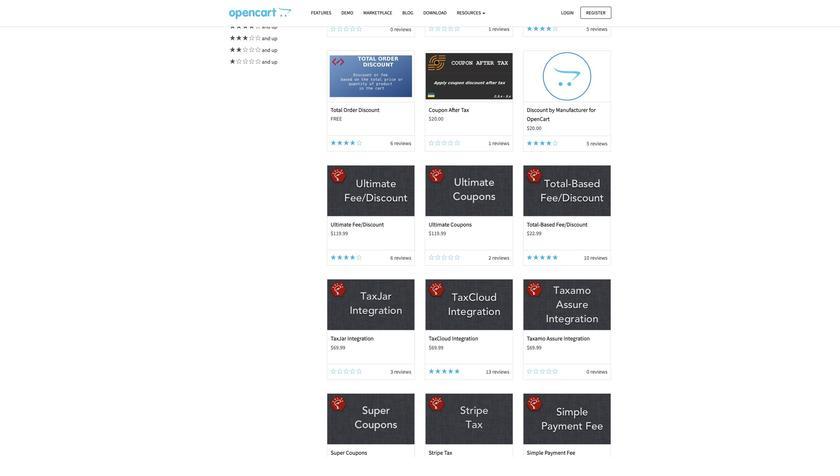 Task type: locate. For each thing, give the bounding box(es) containing it.
3 $69.99 from the left
[[527, 345, 542, 351]]

$22.99
[[527, 230, 542, 237]]

coupon
[[429, 106, 448, 114]]

discount by manufacturer for opencart link
[[527, 106, 596, 123]]

$20.00 down 'opencart'
[[527, 125, 542, 131]]

$20.00 inside discount by manufacturer for opencart $20.00
[[527, 125, 542, 131]]

super
[[331, 450, 345, 457]]

total order discount free
[[331, 106, 380, 122]]

reviews
[[493, 25, 510, 32], [591, 25, 608, 32], [394, 26, 412, 32], [394, 140, 412, 147], [493, 140, 510, 147], [591, 140, 608, 147], [394, 255, 412, 261], [493, 255, 510, 261], [591, 255, 608, 261], [394, 369, 412, 376], [493, 369, 510, 376], [591, 369, 608, 376]]

1 6 from the top
[[391, 140, 393, 147]]

4 up from the top
[[272, 59, 278, 65]]

$20.00
[[429, 116, 444, 122], [527, 125, 542, 131]]

1 5 reviews from the top
[[587, 25, 608, 32]]

2 $69.99 from the left
[[429, 345, 444, 351]]

$39.90
[[331, 10, 346, 17]]

0 vertical spatial 6 reviews
[[391, 140, 412, 147]]

0 horizontal spatial $119.99
[[331, 230, 348, 237]]

0 vertical spatial 0
[[391, 26, 393, 32]]

0 vertical spatial tax
[[461, 106, 469, 114]]

up for first and up 'link' from the bottom of the page
[[272, 59, 278, 65]]

star light o image
[[429, 26, 434, 31], [448, 26, 454, 31], [553, 26, 558, 31], [331, 26, 336, 31], [337, 26, 343, 31], [357, 26, 362, 31], [255, 35, 261, 41], [248, 47, 255, 52], [235, 59, 242, 64], [242, 59, 248, 64], [248, 59, 255, 64], [255, 59, 261, 64], [429, 140, 434, 146], [442, 140, 447, 146], [448, 140, 454, 146], [553, 141, 558, 146], [331, 369, 336, 375], [337, 369, 343, 375], [344, 369, 349, 375], [547, 369, 552, 375]]

4 and up link from the top
[[229, 59, 278, 65]]

discount
[[359, 106, 380, 114], [527, 106, 548, 114]]

1 vertical spatial $20.00
[[527, 125, 542, 131]]

ultimate coupons $119.99
[[429, 221, 472, 237]]

1 horizontal spatial coupons
[[451, 221, 472, 228]]

$69.99 for taxjar integration
[[331, 345, 346, 351]]

0 horizontal spatial discount
[[359, 106, 380, 114]]

discount up 'opencart'
[[527, 106, 548, 114]]

tax right 'stripe'
[[444, 450, 452, 457]]

4 and from the top
[[262, 59, 271, 65]]

ultimate fee/discount link
[[331, 221, 384, 228]]

taxamo assure integration link
[[527, 335, 590, 343]]

$69.99 for taxcloud integration
[[429, 345, 444, 351]]

0 horizontal spatial $20.00
[[429, 116, 444, 122]]

taxjar integration $69.99
[[331, 335, 374, 351]]

reviews for taxamo assure integration
[[591, 369, 608, 376]]

register
[[587, 10, 606, 16]]

$69.99
[[331, 345, 346, 351], [429, 345, 444, 351], [527, 345, 542, 351]]

2 fee/discount from the left
[[557, 221, 588, 228]]

6 reviews
[[391, 140, 412, 147], [391, 255, 412, 261]]

0 horizontal spatial tax
[[444, 450, 452, 457]]

$69.99 inside taxjar integration $69.99
[[331, 345, 346, 351]]

coupons for super coupons
[[346, 450, 367, 457]]

3 and up from the top
[[261, 47, 278, 53]]

ultimate coupons link
[[429, 221, 472, 228]]

2 $119.99 from the left
[[429, 230, 446, 237]]

2 5 reviews from the top
[[587, 140, 608, 147]]

10 reviews
[[584, 255, 608, 261]]

super coupons
[[331, 450, 367, 457]]

integration for taxjar integration
[[348, 335, 374, 343]]

1 horizontal spatial $119.99
[[429, 230, 446, 237]]

4 and up from the top
[[261, 59, 278, 65]]

fee
[[567, 450, 576, 457]]

download link
[[419, 7, 452, 19]]

$119.99 down ultimate coupons "link"
[[429, 230, 446, 237]]

$69.99 down taxcloud at the right bottom of page
[[429, 345, 444, 351]]

simple payment fee link
[[527, 450, 576, 457]]

1 vertical spatial 1
[[489, 140, 492, 147]]

3
[[391, 369, 393, 376]]

3 and from the top
[[262, 47, 271, 53]]

1 horizontal spatial discount
[[527, 106, 548, 114]]

$119.99 for ultimate coupons
[[429, 230, 446, 237]]

0 horizontal spatial integration
[[348, 335, 374, 343]]

2 ultimate from the left
[[429, 221, 450, 228]]

manufacturer
[[556, 106, 588, 114]]

1 6 reviews from the top
[[391, 140, 412, 147]]

fee/discount
[[353, 221, 384, 228], [557, 221, 588, 228]]

$119.99 inside ultimate fee/discount $119.99
[[331, 230, 348, 237]]

1 vertical spatial 5 reviews
[[587, 140, 608, 147]]

1 horizontal spatial $69.99
[[429, 345, 444, 351]]

total
[[331, 106, 343, 114]]

3 up from the top
[[272, 47, 278, 53]]

0 horizontal spatial coupons
[[346, 450, 367, 457]]

$20.00 down coupon
[[429, 116, 444, 122]]

marketplace link
[[359, 7, 398, 19]]

and for 1st and up 'link'
[[262, 23, 271, 30]]

and up for first and up 'link' from the bottom of the page
[[261, 59, 278, 65]]

2 reviews
[[489, 255, 510, 261]]

1 vertical spatial 1 reviews
[[489, 140, 510, 147]]

for
[[589, 106, 596, 114]]

up
[[272, 23, 278, 30], [272, 35, 278, 42], [272, 47, 278, 53], [272, 59, 278, 65]]

taxamo assure integration $69.99
[[527, 335, 590, 351]]

1 discount from the left
[[359, 106, 380, 114]]

coupon after tax link
[[429, 106, 469, 114]]

and for 3rd and up 'link' from the top
[[262, 47, 271, 53]]

reviews for taxcloud integration
[[493, 369, 510, 376]]

0 horizontal spatial $69.99
[[331, 345, 346, 351]]

$119.99
[[331, 230, 348, 237], [429, 230, 446, 237]]

total order discount link
[[331, 106, 380, 114]]

2 up from the top
[[272, 35, 278, 42]]

integration inside taxjar integration $69.99
[[348, 335, 374, 343]]

1 horizontal spatial 0 reviews
[[587, 369, 608, 376]]

3 and up link from the top
[[229, 47, 278, 53]]

and up
[[261, 23, 278, 30], [261, 35, 278, 42], [261, 47, 278, 53], [261, 59, 278, 65]]

1 horizontal spatial ultimate
[[429, 221, 450, 228]]

2 horizontal spatial $69.99
[[527, 345, 542, 351]]

discount by manufacturer for opencart $20.00
[[527, 106, 596, 131]]

0 vertical spatial 5 reviews
[[587, 25, 608, 32]]

1 reviews
[[489, 25, 510, 32], [489, 140, 510, 147]]

taxcloud
[[429, 335, 451, 343]]

2 6 from the top
[[391, 255, 393, 261]]

taxcloud integration image
[[426, 280, 513, 331]]

2 6 reviews from the top
[[391, 255, 412, 261]]

0 vertical spatial 5
[[587, 25, 590, 32]]

and
[[262, 23, 271, 30], [262, 35, 271, 42], [262, 47, 271, 53], [262, 59, 271, 65]]

discount right "order"
[[359, 106, 380, 114]]

1 and from the top
[[262, 23, 271, 30]]

super coupons image
[[328, 394, 415, 445]]

2 integration from the left
[[452, 335, 479, 343]]

coupons inside ultimate coupons $119.99
[[451, 221, 472, 228]]

0 vertical spatial 1 reviews
[[489, 25, 510, 32]]

star light o image
[[255, 24, 261, 29], [436, 26, 441, 31], [442, 26, 447, 31], [455, 26, 460, 31], [344, 26, 349, 31], [350, 26, 356, 31], [248, 35, 255, 41], [242, 47, 248, 52], [255, 47, 261, 52], [357, 140, 362, 146], [436, 140, 441, 146], [455, 140, 460, 146], [357, 255, 362, 260], [429, 255, 434, 260], [436, 255, 441, 260], [442, 255, 447, 260], [448, 255, 454, 260], [455, 255, 460, 260], [350, 369, 356, 375], [357, 369, 362, 375], [527, 369, 533, 375], [534, 369, 539, 375], [540, 369, 545, 375], [553, 369, 558, 375]]

1 vertical spatial tax
[[444, 450, 452, 457]]

integration right assure
[[564, 335, 590, 343]]

0 reviews
[[391, 26, 412, 32], [587, 369, 608, 376]]

taxjar
[[331, 335, 347, 343]]

stripe tax link
[[429, 450, 452, 457]]

download
[[424, 10, 447, 16]]

1 vertical spatial coupons
[[346, 450, 367, 457]]

star light image
[[235, 24, 242, 29], [248, 24, 255, 29], [527, 26, 533, 31], [534, 26, 539, 31], [540, 26, 545, 31], [229, 35, 235, 41], [235, 35, 242, 41], [242, 35, 248, 41], [229, 47, 235, 52], [331, 140, 336, 146], [337, 140, 343, 146], [344, 140, 349, 146], [534, 141, 539, 146], [540, 141, 545, 146], [547, 141, 552, 146], [337, 255, 343, 260], [527, 255, 533, 260], [547, 255, 552, 260], [553, 255, 558, 260], [429, 369, 434, 375], [436, 369, 441, 375], [442, 369, 447, 375], [448, 369, 454, 375], [455, 369, 460, 375]]

2 discount from the left
[[527, 106, 548, 114]]

$69.99 inside taxamo assure integration $69.99
[[527, 345, 542, 351]]

ultimate coupons image
[[426, 166, 513, 217]]

5
[[587, 25, 590, 32], [587, 140, 590, 147]]

ultimate for ultimate coupons
[[429, 221, 450, 228]]

taxamo
[[527, 335, 546, 343]]

2 and up from the top
[[261, 35, 278, 42]]

taxjar integration image
[[328, 280, 415, 331]]

integration inside taxcloud integration $69.99
[[452, 335, 479, 343]]

1 integration from the left
[[348, 335, 374, 343]]

and up for 3rd and up 'link' from the top
[[261, 47, 278, 53]]

star light image
[[229, 24, 235, 29], [242, 24, 248, 29], [547, 26, 552, 31], [235, 47, 242, 52], [229, 59, 235, 64], [350, 140, 356, 146], [527, 141, 533, 146], [331, 255, 336, 260], [344, 255, 349, 260], [350, 255, 356, 260], [534, 255, 539, 260], [540, 255, 545, 260]]

coupons
[[451, 221, 472, 228], [346, 450, 367, 457]]

integration right taxjar
[[348, 335, 374, 343]]

5 reviews
[[587, 25, 608, 32], [587, 140, 608, 147]]

1 horizontal spatial 0
[[587, 369, 590, 376]]

0 vertical spatial 6
[[391, 140, 393, 147]]

0 vertical spatial 0 reviews
[[391, 26, 412, 32]]

6 for ultimate fee/discount
[[391, 255, 393, 261]]

1 horizontal spatial fee/discount
[[557, 221, 588, 228]]

$69.99 down the taxamo
[[527, 345, 542, 351]]

reviews for taxjar integration
[[394, 369, 412, 376]]

6
[[391, 140, 393, 147], [391, 255, 393, 261]]

tax right after
[[461, 106, 469, 114]]

0 vertical spatial $20.00
[[429, 116, 444, 122]]

integration
[[348, 335, 374, 343], [452, 335, 479, 343], [564, 335, 590, 343]]

integration for taxcloud integration
[[452, 335, 479, 343]]

2
[[489, 255, 492, 261]]

resources
[[457, 10, 482, 16]]

0 horizontal spatial fee/discount
[[353, 221, 384, 228]]

0 vertical spatial 1
[[489, 25, 492, 32]]

taxamo assure integration image
[[524, 280, 611, 331]]

up for 2nd and up 'link' from the top of the page
[[272, 35, 278, 42]]

1 vertical spatial 5
[[587, 140, 590, 147]]

2 and from the top
[[262, 35, 271, 42]]

2 and up link from the top
[[229, 35, 278, 42]]

ultimate inside ultimate fee/discount $119.99
[[331, 221, 352, 228]]

0
[[391, 26, 393, 32], [587, 369, 590, 376]]

1 5 from the top
[[587, 25, 590, 32]]

and up link
[[229, 23, 278, 30], [229, 35, 278, 42], [229, 47, 278, 53], [229, 59, 278, 65]]

simple payment fee image
[[524, 394, 611, 445]]

ultimate inside ultimate coupons $119.99
[[429, 221, 450, 228]]

2 1 reviews from the top
[[489, 140, 510, 147]]

1 $119.99 from the left
[[331, 230, 348, 237]]

tax
[[461, 106, 469, 114], [444, 450, 452, 457]]

login
[[562, 10, 574, 16]]

1 fee/discount from the left
[[353, 221, 384, 228]]

1 horizontal spatial $20.00
[[527, 125, 542, 131]]

integration right taxcloud at the right bottom of page
[[452, 335, 479, 343]]

1 horizontal spatial tax
[[461, 106, 469, 114]]

1 $69.99 from the left
[[331, 345, 346, 351]]

coupons for ultimate coupons $119.99
[[451, 221, 472, 228]]

demo
[[342, 10, 354, 16]]

1 vertical spatial 6 reviews
[[391, 255, 412, 261]]

1 vertical spatial 0 reviews
[[587, 369, 608, 376]]

1 ultimate from the left
[[331, 221, 352, 228]]

1 horizontal spatial integration
[[452, 335, 479, 343]]

order
[[344, 106, 358, 114]]

1
[[489, 25, 492, 32], [489, 140, 492, 147]]

0 vertical spatial coupons
[[451, 221, 472, 228]]

ultimate
[[331, 221, 352, 228], [429, 221, 450, 228]]

0 horizontal spatial ultimate
[[331, 221, 352, 228]]

$69.99 inside taxcloud integration $69.99
[[429, 345, 444, 351]]

1 vertical spatial 6
[[391, 255, 393, 261]]

taxcloud integration $69.99
[[429, 335, 479, 351]]

2 horizontal spatial integration
[[564, 335, 590, 343]]

2 1 from the top
[[489, 140, 492, 147]]

$69.99 down taxjar
[[331, 345, 346, 351]]

$119.99 inside ultimate coupons $119.99
[[429, 230, 446, 237]]

$119.99 down ultimate fee/discount link on the top left of the page
[[331, 230, 348, 237]]

1 up from the top
[[272, 23, 278, 30]]

1 and up from the top
[[261, 23, 278, 30]]

6 reviews for ultimate fee/discount
[[391, 255, 412, 261]]

free
[[331, 116, 342, 122]]

3 integration from the left
[[564, 335, 590, 343]]



Task type: vqa. For each thing, say whether or not it's contained in the screenshot.


Task type: describe. For each thing, give the bounding box(es) containing it.
register link
[[581, 7, 612, 19]]

0 horizontal spatial 0 reviews
[[391, 26, 412, 32]]

reviews for ultimate fee/discount
[[394, 255, 412, 261]]

payment
[[545, 450, 566, 457]]

simple
[[527, 450, 544, 457]]

fee/discount inside 'total-based fee/discount $22.99'
[[557, 221, 588, 228]]

reviews for total order discount
[[394, 140, 412, 147]]

13
[[486, 369, 492, 376]]

blog link
[[398, 7, 419, 19]]

simple payment fee
[[527, 450, 576, 457]]

rating
[[229, 2, 247, 11]]

by
[[549, 106, 555, 114]]

ultimate for ultimate fee/discount
[[331, 221, 352, 228]]

tax inside coupon after tax $20.00
[[461, 106, 469, 114]]

total-
[[527, 221, 541, 228]]

stripe
[[429, 450, 443, 457]]

discount inside discount by manufacturer for opencart $20.00
[[527, 106, 548, 114]]

6 reviews for total order discount
[[391, 140, 412, 147]]

1 1 reviews from the top
[[489, 25, 510, 32]]

discount by manufacturer for opencart image
[[524, 51, 611, 102]]

and up for 2nd and up 'link' from the top of the page
[[261, 35, 278, 42]]

stripe tax image
[[426, 394, 513, 445]]

0 horizontal spatial 0
[[391, 26, 393, 32]]

coupon after tax $20.00
[[429, 106, 469, 122]]

10
[[584, 255, 590, 261]]

and up for 1st and up 'link'
[[261, 23, 278, 30]]

after
[[449, 106, 460, 114]]

super coupons link
[[331, 450, 367, 457]]

total-based fee/discount link
[[527, 221, 588, 228]]

taxcloud integration link
[[429, 335, 479, 343]]

reviews for total-based fee/discount
[[591, 255, 608, 261]]

6 for total order discount
[[391, 140, 393, 147]]

total-based fee/discount $22.99
[[527, 221, 588, 237]]

up for 1st and up 'link'
[[272, 23, 278, 30]]

reviews for coupon after tax
[[493, 140, 510, 147]]

and for first and up 'link' from the bottom of the page
[[262, 59, 271, 65]]

login link
[[556, 7, 580, 19]]

2 5 from the top
[[587, 140, 590, 147]]

ultimate fee/discount image
[[328, 166, 415, 217]]

resources link
[[452, 7, 491, 19]]

coupon after tax image
[[426, 51, 513, 102]]

up for 3rd and up 'link' from the top
[[272, 47, 278, 53]]

fee/discount inside ultimate fee/discount $119.99
[[353, 221, 384, 228]]

ultimate fee/discount $119.99
[[331, 221, 384, 237]]

taxjar integration link
[[331, 335, 374, 343]]

13 reviews
[[486, 369, 510, 376]]

1 and up link from the top
[[229, 23, 278, 30]]

opencart total orders image
[[229, 7, 291, 19]]

1 1 from the top
[[489, 25, 492, 32]]

total order discount image
[[328, 51, 415, 102]]

assure
[[547, 335, 563, 343]]

reviews for discount by manufacturer for opencart
[[591, 140, 608, 147]]

3 reviews
[[391, 369, 412, 376]]

features
[[311, 10, 332, 16]]

based
[[541, 221, 555, 228]]

discount inside total order discount free
[[359, 106, 380, 114]]

reviews for ultimate coupons
[[493, 255, 510, 261]]

demo link
[[337, 7, 359, 19]]

$20.00 inside coupon after tax $20.00
[[429, 116, 444, 122]]

marketplace
[[364, 10, 393, 16]]

opencart
[[527, 116, 550, 123]]

and for 2nd and up 'link' from the top of the page
[[262, 35, 271, 42]]

$119.99 for ultimate fee/discount
[[331, 230, 348, 237]]

stripe tax
[[429, 450, 452, 457]]

integration inside taxamo assure integration $69.99
[[564, 335, 590, 343]]

blog
[[403, 10, 414, 16]]

features link
[[306, 7, 337, 19]]

total-based fee/discount image
[[524, 166, 611, 217]]

1 vertical spatial 0
[[587, 369, 590, 376]]



